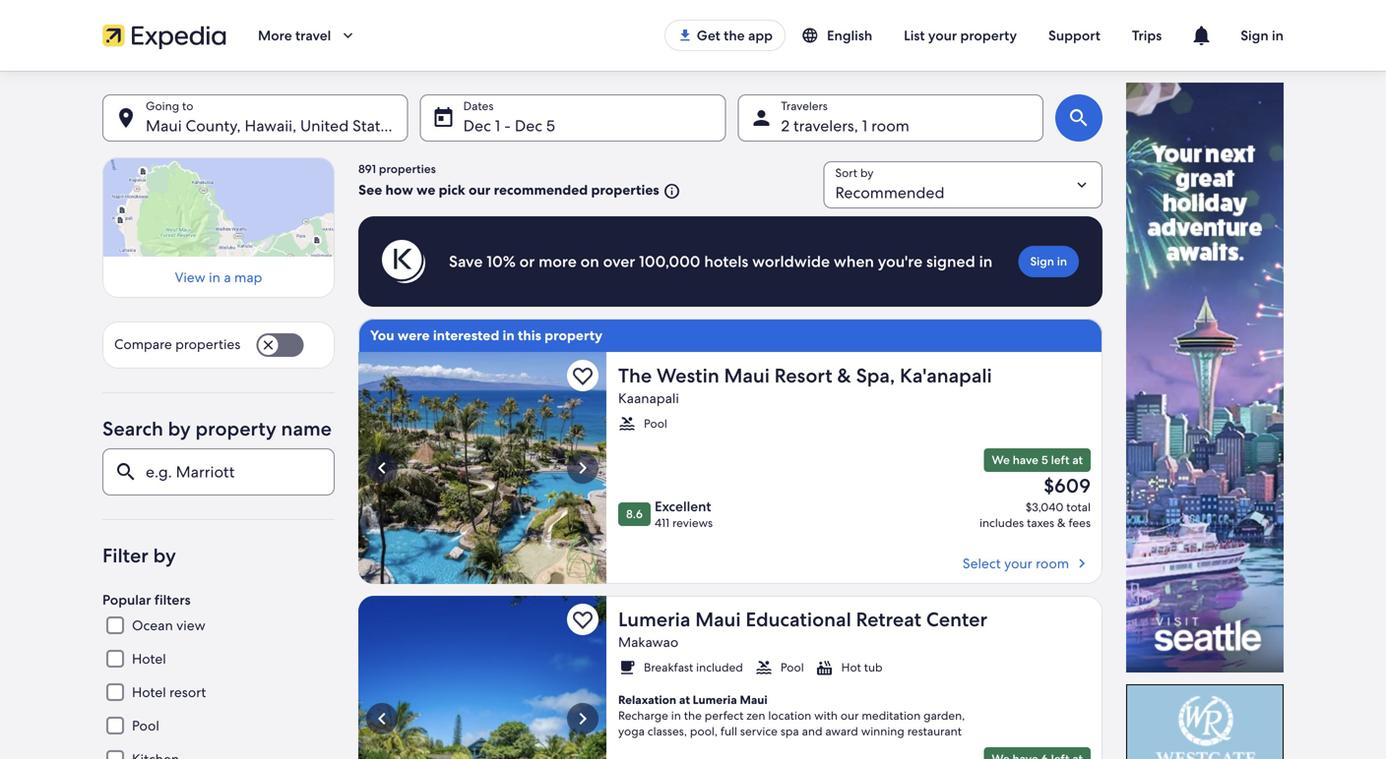 Task type: locate. For each thing, give the bounding box(es) containing it.
meditation
[[862, 709, 921, 724]]

your for select
[[1004, 555, 1032, 573]]

ocean
[[132, 617, 173, 635]]

properties up how on the left top of the page
[[379, 161, 436, 177]]

lumeria up perfect
[[693, 693, 737, 708]]

sign in right signed on the top
[[1030, 254, 1067, 269]]

select your room
[[963, 555, 1069, 573]]

0 vertical spatial hotel
[[132, 651, 166, 669]]

1 horizontal spatial lumeria
[[693, 693, 737, 708]]

our inside relaxation at lumeria maui recharge in the perfect zen location with our meditation garden, yoga classes, pool, full service spa and award winning restaurant
[[841, 709, 859, 724]]

property right 'list'
[[960, 27, 1017, 44]]

name
[[281, 417, 332, 442]]

lumeria inside lumeria maui educational retreat center makawao
[[618, 607, 691, 633]]

2 vertical spatial properties
[[175, 336, 240, 354]]

sign in
[[1241, 27, 1284, 44], [1030, 254, 1067, 269]]

at
[[1072, 453, 1083, 468], [679, 693, 690, 708]]

0 vertical spatial sign
[[1241, 27, 1269, 44]]

1 horizontal spatial pool
[[644, 416, 667, 432]]

pool for the right small image
[[780, 661, 804, 676]]

more
[[258, 27, 292, 44]]

hotels
[[704, 252, 748, 272]]

hawaii,
[[245, 116, 296, 136]]

when
[[834, 252, 874, 272]]

1 vertical spatial your
[[1004, 555, 1032, 573]]

1 horizontal spatial sign
[[1241, 27, 1269, 44]]

1 vertical spatial room
[[1036, 555, 1069, 573]]

1 right travelers,
[[862, 116, 868, 136]]

hotel for hotel
[[132, 651, 166, 669]]

1 vertical spatial our
[[841, 709, 859, 724]]

small image for english
[[801, 27, 819, 44]]

0 vertical spatial by
[[168, 417, 191, 442]]

0 vertical spatial lumeria
[[618, 607, 691, 633]]

recharge
[[618, 709, 668, 724]]

popular
[[102, 592, 151, 610]]

our up award
[[841, 709, 859, 724]]

ocean view
[[132, 617, 205, 635]]

download the app button image
[[677, 28, 693, 43]]

1 horizontal spatial &
[[1057, 516, 1066, 531]]

&
[[837, 363, 851, 389], [1057, 516, 1066, 531]]

1 vertical spatial small image
[[755, 660, 773, 677]]

$609
[[1044, 474, 1091, 499]]

0 vertical spatial &
[[837, 363, 851, 389]]

1 vertical spatial lumeria
[[693, 693, 737, 708]]

pool down hotel resort at the bottom left of page
[[132, 718, 159, 736]]

1 vertical spatial at
[[679, 693, 690, 708]]

1 horizontal spatial our
[[841, 709, 859, 724]]

0 vertical spatial your
[[928, 27, 957, 44]]

small image down "makawao"
[[618, 660, 636, 677]]

notifications for menu image
[[1189, 24, 1213, 47]]

0 horizontal spatial lumeria
[[618, 607, 691, 633]]

resort
[[169, 684, 206, 702]]

1 left -
[[495, 116, 500, 136]]

small image inside english button
[[801, 27, 819, 44]]

educational
[[746, 607, 851, 633]]

2 horizontal spatial properties
[[591, 181, 659, 199]]

see
[[358, 181, 382, 199]]

0 horizontal spatial the
[[684, 709, 702, 724]]

1 vertical spatial sign
[[1030, 254, 1054, 269]]

lumeria up "makawao"
[[618, 607, 691, 633]]

0 horizontal spatial our
[[469, 181, 491, 199]]

excellent
[[655, 498, 711, 516]]

0 vertical spatial sign in
[[1241, 27, 1284, 44]]

trips
[[1132, 27, 1162, 44]]

& inside we have 5 left at $609 $3,040 total includes taxes & fees
[[1057, 516, 1066, 531]]

at down breakfast included
[[679, 693, 690, 708]]

0 horizontal spatial &
[[837, 363, 851, 389]]

small image for breakfast included
[[618, 660, 636, 677]]

county,
[[186, 116, 241, 136]]

0 vertical spatial 5
[[546, 116, 555, 136]]

states
[[353, 116, 396, 136]]

0 horizontal spatial dec
[[463, 116, 491, 136]]

sign in right notifications for menu image
[[1241, 27, 1284, 44]]

interested
[[433, 327, 499, 345]]

compare
[[114, 336, 172, 354]]

the
[[724, 27, 745, 44], [684, 709, 702, 724]]

yoga
[[618, 725, 645, 740]]

0 vertical spatial at
[[1072, 453, 1083, 468]]

our right pick
[[469, 181, 491, 199]]

0 vertical spatial properties
[[379, 161, 436, 177]]

dec
[[463, 116, 491, 136], [515, 116, 542, 136]]

tub
[[864, 661, 883, 676]]

0 vertical spatial our
[[469, 181, 491, 199]]

lumeria
[[618, 607, 691, 633], [693, 693, 737, 708]]

property for search by property name
[[195, 417, 276, 442]]

in inside relaxation at lumeria maui recharge in the perfect zen location with our meditation garden, yoga classes, pool, full service spa and award winning restaurant
[[671, 709, 681, 724]]

map
[[234, 269, 262, 287]]

0 horizontal spatial room
[[871, 116, 909, 136]]

search by property name
[[102, 417, 332, 442]]

5 right -
[[546, 116, 555, 136]]

small image down kaanapali
[[618, 415, 636, 433]]

0 horizontal spatial property
[[195, 417, 276, 442]]

1 vertical spatial 5
[[1041, 453, 1048, 468]]

sign right signed on the top
[[1030, 254, 1054, 269]]

the right get
[[724, 27, 745, 44]]

america
[[418, 116, 477, 136]]

2 vertical spatial pool
[[132, 718, 159, 736]]

at right left
[[1072, 453, 1083, 468]]

0 vertical spatial pool
[[644, 416, 667, 432]]

english button
[[786, 18, 888, 53]]

get the app
[[697, 27, 773, 44]]

0 vertical spatial room
[[871, 116, 909, 136]]

maui left the county,
[[146, 116, 182, 136]]

1 vertical spatial sign in
[[1030, 254, 1067, 269]]

small image left english
[[801, 27, 819, 44]]

2 horizontal spatial pool
[[780, 661, 804, 676]]

your right select
[[1004, 555, 1032, 573]]

sign in inside "dropdown button"
[[1241, 27, 1284, 44]]

or
[[519, 252, 535, 272]]

support link
[[1033, 18, 1116, 53]]

& left spa,
[[837, 363, 851, 389]]

small image left the hot
[[816, 660, 833, 677]]

lumeria inside relaxation at lumeria maui recharge in the perfect zen location with our meditation garden, yoga classes, pool, full service spa and award winning restaurant
[[693, 693, 737, 708]]

1 vertical spatial property
[[545, 327, 603, 345]]

small image
[[618, 415, 636, 433], [755, 660, 773, 677]]

small image inside see how we pick our recommended properties 'link'
[[659, 183, 681, 200]]

by right 'search'
[[168, 417, 191, 442]]

in inside sign in "dropdown button"
[[1272, 27, 1284, 44]]

hotel down ocean
[[132, 651, 166, 669]]

property up "save the westin maui resort & spa, ka'anapali to a trip" option
[[545, 327, 603, 345]]

5 inside we have 5 left at $609 $3,040 total includes taxes & fees
[[1041, 453, 1048, 468]]

1 horizontal spatial at
[[1072, 453, 1083, 468]]

1 vertical spatial the
[[684, 709, 702, 724]]

kaanapali
[[618, 390, 679, 408]]

filter
[[102, 544, 149, 569]]

garden,
[[923, 709, 965, 724]]

your for list
[[928, 27, 957, 44]]

recommended
[[494, 181, 588, 199]]

we
[[992, 453, 1010, 468]]

1 horizontal spatial your
[[1004, 555, 1032, 573]]

411
[[655, 516, 670, 531]]

makawao
[[618, 634, 678, 652]]

1 horizontal spatial properties
[[379, 161, 436, 177]]

resort
[[774, 363, 832, 389]]

1
[[495, 116, 500, 136], [862, 116, 868, 136]]

0 horizontal spatial your
[[928, 27, 957, 44]]

0 horizontal spatial properties
[[175, 336, 240, 354]]

small image up 100,000
[[659, 183, 681, 200]]

2 1 from the left
[[862, 116, 868, 136]]

fees
[[1069, 516, 1091, 531]]

property inside list your property link
[[960, 27, 1017, 44]]

2
[[781, 116, 790, 136]]

location
[[768, 709, 811, 724]]

pool down kaanapali
[[644, 416, 667, 432]]

Save Lumeria Maui Educational Retreat Center to a trip checkbox
[[567, 604, 599, 636]]

more travel
[[258, 27, 331, 44]]

properties up over
[[591, 181, 659, 199]]

perfect
[[705, 709, 744, 724]]

properties right compare
[[175, 336, 240, 354]]

restaurant
[[907, 725, 962, 740]]

0 horizontal spatial 5
[[546, 116, 555, 136]]

2 hotel from the top
[[132, 684, 166, 702]]

maui left resort
[[724, 363, 770, 389]]

1 vertical spatial by
[[153, 544, 176, 569]]

small image right 'included'
[[755, 660, 773, 677]]

1 vertical spatial hotel
[[132, 684, 166, 702]]

5
[[546, 116, 555, 136], [1041, 453, 1048, 468]]

the inside relaxation at lumeria maui recharge in the perfect zen location with our meditation garden, yoga classes, pool, full service spa and award winning restaurant
[[684, 709, 702, 724]]

sign inside "dropdown button"
[[1241, 27, 1269, 44]]

your right 'list'
[[928, 27, 957, 44]]

1 vertical spatial &
[[1057, 516, 1066, 531]]

the up pool,
[[684, 709, 702, 724]]

sign in link
[[1018, 246, 1079, 278]]

pool down lumeria maui educational retreat center makawao
[[780, 661, 804, 676]]

0 vertical spatial small image
[[618, 415, 636, 433]]

by for search
[[168, 417, 191, 442]]

2 horizontal spatial property
[[960, 27, 1017, 44]]

1 vertical spatial pool
[[780, 661, 804, 676]]

room right travelers,
[[871, 116, 909, 136]]

sign right notifications for menu image
[[1241, 27, 1269, 44]]

1 horizontal spatial sign in
[[1241, 27, 1284, 44]]

1 horizontal spatial 5
[[1041, 453, 1048, 468]]

1 horizontal spatial the
[[724, 27, 745, 44]]

terrace/patio image
[[358, 352, 606, 585]]

hotel for hotel resort
[[132, 684, 166, 702]]

by right filter
[[153, 544, 176, 569]]

with
[[814, 709, 838, 724]]

1 hotel from the top
[[132, 651, 166, 669]]

breakfast
[[644, 661, 693, 676]]

& left fees
[[1057, 516, 1066, 531]]

5 left left
[[1041, 453, 1048, 468]]

worldwide
[[752, 252, 830, 272]]

0 horizontal spatial at
[[679, 693, 690, 708]]

10%
[[487, 252, 516, 272]]

search
[[102, 417, 163, 442]]

hotel left resort
[[132, 684, 166, 702]]

0 horizontal spatial 1
[[495, 116, 500, 136]]

reviews
[[672, 516, 713, 531]]

show next image for lumeria maui educational retreat center image
[[571, 708, 595, 731]]

show previous image for lumeria maui educational retreat center image
[[370, 708, 394, 731]]

dec left -
[[463, 116, 491, 136]]

1 horizontal spatial dec
[[515, 116, 542, 136]]

dec right -
[[515, 116, 542, 136]]

maui up zen
[[740, 693, 768, 708]]

property for list your property
[[960, 27, 1017, 44]]

2 dec from the left
[[515, 116, 542, 136]]

1 inside dropdown button
[[862, 116, 868, 136]]

property left "name"
[[195, 417, 276, 442]]

maui inside lumeria maui educational retreat center makawao
[[695, 607, 741, 633]]

save 10% or more on over 100,000 hotels worldwide when you're signed in
[[449, 252, 993, 272]]

total
[[1066, 500, 1091, 515]]

app
[[748, 27, 773, 44]]

hotel resort
[[132, 684, 206, 702]]

in
[[1272, 27, 1284, 44], [979, 252, 993, 272], [1057, 254, 1067, 269], [209, 269, 220, 287], [503, 327, 515, 345], [671, 709, 681, 724]]

a
[[224, 269, 231, 287]]

1 horizontal spatial 1
[[862, 116, 868, 136]]

1 horizontal spatial property
[[545, 327, 603, 345]]

2 vertical spatial property
[[195, 417, 276, 442]]

static map image image
[[102, 158, 335, 257]]

how
[[385, 181, 413, 199]]

0 vertical spatial property
[[960, 27, 1017, 44]]

popular filters
[[102, 592, 191, 610]]

1 inside button
[[495, 116, 500, 136]]

sign in button
[[1225, 12, 1299, 59]]

maui up 'included'
[[695, 607, 741, 633]]

save
[[449, 252, 483, 272]]

ka'anapali
[[900, 363, 992, 389]]

1 vertical spatial properties
[[591, 181, 659, 199]]

hotel
[[132, 651, 166, 669], [132, 684, 166, 702]]

1 1 from the left
[[495, 116, 500, 136]]

small image
[[801, 27, 819, 44], [659, 183, 681, 200], [618, 660, 636, 677], [816, 660, 833, 677]]

room left medium icon at the right bottom of page
[[1036, 555, 1069, 573]]

english
[[827, 27, 872, 44]]

0 horizontal spatial small image
[[618, 415, 636, 433]]



Task type: vqa. For each thing, say whether or not it's contained in the screenshot.
891 properties
yes



Task type: describe. For each thing, give the bounding box(es) containing it.
classes,
[[648, 725, 687, 740]]

more travel button
[[242, 12, 372, 59]]

winning
[[861, 725, 904, 740]]

support
[[1048, 27, 1101, 44]]

maui inside the westin maui resort & spa, ka'anapali kaanapali
[[724, 363, 770, 389]]

signed
[[926, 252, 975, 272]]

westin
[[657, 363, 719, 389]]

properties for compare properties
[[175, 336, 240, 354]]

select
[[963, 555, 1001, 573]]

included
[[696, 661, 743, 676]]

hot
[[841, 661, 861, 676]]

pick
[[439, 181, 465, 199]]

891 properties
[[358, 161, 436, 177]]

room inside dropdown button
[[871, 116, 909, 136]]

retreat
[[856, 607, 921, 633]]

891
[[358, 161, 376, 177]]

view in a map button
[[114, 269, 323, 287]]

1 horizontal spatial room
[[1036, 555, 1069, 573]]

2 travelers, 1 room
[[781, 116, 909, 136]]

view
[[176, 617, 205, 635]]

lumeria maui educational retreat center makawao
[[618, 607, 987, 652]]

left
[[1051, 453, 1070, 468]]

-
[[504, 116, 511, 136]]

this
[[518, 327, 541, 345]]

see how we pick our recommended properties link
[[358, 181, 681, 200]]

view
[[175, 269, 206, 287]]

filters
[[154, 592, 191, 610]]

service
[[740, 725, 778, 740]]

list your property link
[[888, 18, 1033, 53]]

small image for hot tub
[[816, 660, 833, 677]]

taxes
[[1027, 516, 1054, 531]]

the
[[618, 363, 652, 389]]

and
[[802, 725, 822, 740]]

spa
[[781, 725, 799, 740]]

maui inside relaxation at lumeria maui recharge in the perfect zen location with our meditation garden, yoga classes, pool, full service spa and award winning restaurant
[[740, 693, 768, 708]]

united
[[300, 116, 349, 136]]

see how we pick our recommended properties
[[358, 181, 659, 199]]

medium image
[[1073, 555, 1091, 573]]

& inside the westin maui resort & spa, ka'anapali kaanapali
[[837, 363, 851, 389]]

at inside relaxation at lumeria maui recharge in the perfect zen location with our meditation garden, yoga classes, pool, full service spa and award winning restaurant
[[679, 693, 690, 708]]

0 horizontal spatial sign
[[1030, 254, 1054, 269]]

select your room link
[[618, 555, 1091, 573]]

5 inside button
[[546, 116, 555, 136]]

search image
[[1067, 106, 1091, 130]]

excellent 411 reviews
[[655, 498, 713, 531]]

zen
[[747, 709, 765, 724]]

were
[[398, 327, 430, 345]]

center
[[926, 607, 987, 633]]

8.6
[[626, 507, 643, 522]]

1 dec from the left
[[463, 116, 491, 136]]

1 horizontal spatial small image
[[755, 660, 773, 677]]

at inside we have 5 left at $609 $3,040 total includes taxes & fees
[[1072, 453, 1083, 468]]

by for filter
[[153, 544, 176, 569]]

0 vertical spatial the
[[724, 27, 745, 44]]

travelers,
[[793, 116, 858, 136]]

breakfast included
[[644, 661, 743, 676]]

outdoor pool image
[[358, 597, 606, 760]]

you were interested in this property
[[370, 327, 603, 345]]

2 travelers, 1 room button
[[738, 95, 1043, 142]]

in inside the sign in link
[[1057, 254, 1067, 269]]

show next image for the westin maui resort & spa, ka'anapali image
[[571, 457, 595, 480]]

you're
[[878, 252, 923, 272]]

trailing image
[[339, 27, 357, 44]]

list
[[904, 27, 925, 44]]

properties for 891 properties
[[379, 161, 436, 177]]

you
[[370, 327, 394, 345]]

relaxation at lumeria maui recharge in the perfect zen location with our meditation garden, yoga classes, pool, full service spa and award winning restaurant
[[618, 693, 965, 740]]

pool for topmost small image
[[644, 416, 667, 432]]

pool,
[[690, 725, 718, 740]]

hot tub
[[841, 661, 883, 676]]

properties inside 'link'
[[591, 181, 659, 199]]

maui inside dropdown button
[[146, 116, 182, 136]]

award
[[825, 725, 858, 740]]

the westin maui resort & spa, ka'anapali kaanapali
[[618, 363, 992, 408]]

maui county, hawaii, united states of america button
[[102, 95, 477, 142]]

relaxation
[[618, 693, 676, 708]]

show previous image for the westin maui resort & spa, ka'anapali image
[[370, 457, 394, 480]]

expedia logo image
[[102, 22, 226, 49]]

list your property
[[904, 27, 1017, 44]]

view in a map
[[175, 269, 262, 287]]

Save The Westin Maui Resort & Spa, Ka'anapali to a trip checkbox
[[567, 360, 599, 392]]

filter by
[[102, 544, 176, 569]]

our inside see how we pick our recommended properties 'link'
[[469, 181, 491, 199]]

trips link
[[1116, 18, 1178, 53]]

dec 1 - dec 5 button
[[420, 95, 726, 142]]

spa,
[[856, 363, 895, 389]]

0 horizontal spatial sign in
[[1030, 254, 1067, 269]]

includes
[[980, 516, 1024, 531]]

full
[[720, 725, 737, 740]]

get the app link
[[664, 20, 786, 51]]

maui county, hawaii, united states of america
[[146, 116, 477, 136]]

0 horizontal spatial pool
[[132, 718, 159, 736]]



